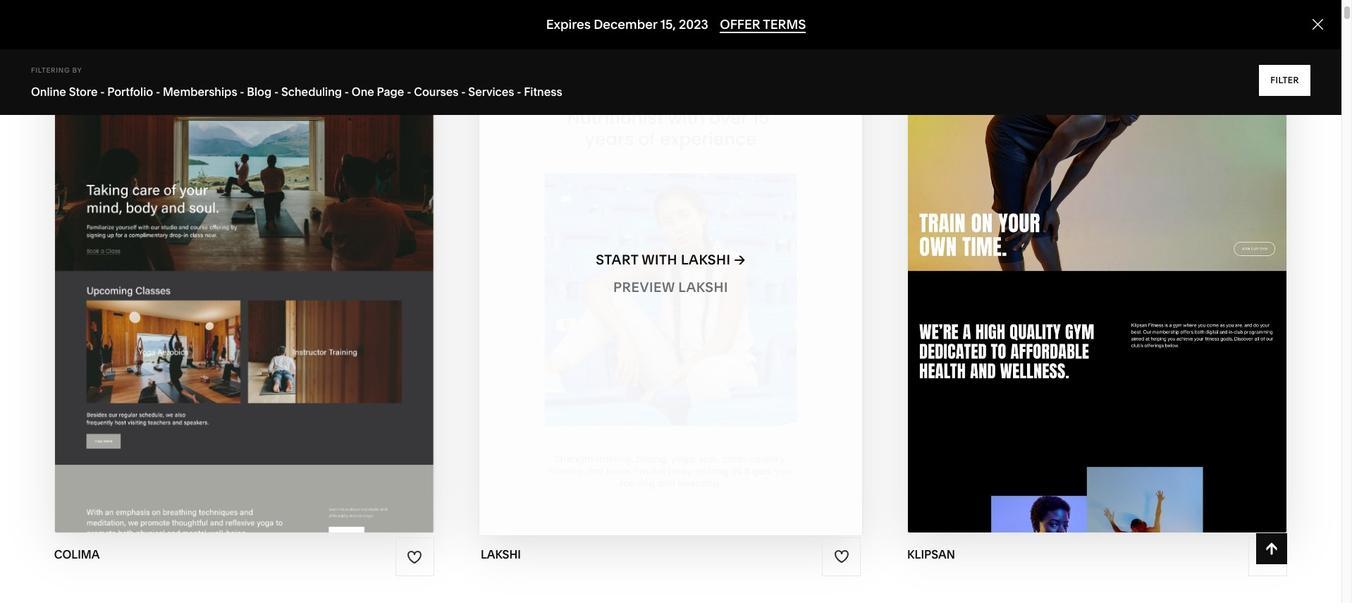 Task type: vqa. For each thing, say whether or not it's contained in the screenshot.
Store
yes



Task type: locate. For each thing, give the bounding box(es) containing it.
1 start from the left
[[596, 252, 639, 268]]

2 with from the left
[[1064, 252, 1100, 268]]

preview for preview klipsan
[[1036, 280, 1097, 296]]

klipsan
[[1103, 252, 1163, 268], [1101, 280, 1160, 296], [908, 547, 956, 561]]

online
[[31, 85, 66, 99]]

filter
[[1271, 75, 1300, 85]]

- left one
[[345, 85, 349, 99]]

- left blog at the left top
[[240, 85, 244, 99]]

add lakshi to your favorites list image
[[834, 549, 850, 565]]

preview
[[614, 280, 675, 296], [1036, 280, 1097, 296], [184, 280, 245, 296]]

1 horizontal spatial start
[[596, 252, 639, 268]]

preview down "start with colima"
[[184, 280, 245, 296]]

with for colima
[[212, 252, 248, 268]]

preview colima
[[184, 280, 305, 296]]

2 horizontal spatial with
[[1064, 252, 1100, 268]]

preview inside "preview colima" link
[[184, 280, 245, 296]]

scheduling
[[281, 85, 342, 99]]

0 horizontal spatial preview
[[184, 280, 245, 296]]

with for lakshi
[[642, 252, 678, 268]]

preview lakshi link
[[614, 269, 729, 307]]

- left fitness
[[517, 85, 522, 99]]

- right store
[[100, 85, 105, 99]]

colima
[[251, 252, 308, 268], [249, 280, 305, 296], [54, 547, 100, 561]]

portfolio
[[107, 85, 153, 99]]

3 preview from the left
[[184, 280, 245, 296]]

2 preview from the left
[[1036, 280, 1097, 296]]

3 start from the left
[[166, 252, 209, 268]]

december
[[594, 16, 658, 33]]

fitness
[[524, 85, 563, 99]]

- right 'courses'
[[461, 85, 466, 99]]

offer terms
[[720, 16, 806, 33]]

2 start from the left
[[1018, 252, 1061, 268]]

klipsan image
[[909, 27, 1287, 532]]

start with lakshi button
[[596, 241, 746, 280]]

preview for preview colima
[[184, 280, 245, 296]]

2 horizontal spatial start
[[1018, 252, 1061, 268]]

2 horizontal spatial preview
[[1036, 280, 1097, 296]]

3 with from the left
[[212, 252, 248, 268]]

colima image
[[55, 27, 434, 533]]

page
[[377, 85, 404, 99]]

1 with from the left
[[642, 252, 678, 268]]

memberships
[[163, 85, 237, 99]]

with up preview klipsan
[[1064, 252, 1100, 268]]

preview down "start with lakshi" at top
[[614, 280, 675, 296]]

0 vertical spatial klipsan
[[1103, 252, 1163, 268]]

2 vertical spatial klipsan
[[908, 547, 956, 561]]

preview inside preview lakshi link
[[614, 280, 675, 296]]

with for klipsan
[[1064, 252, 1100, 268]]

preview klipsan link
[[1036, 269, 1160, 307]]

0 vertical spatial colima
[[251, 252, 308, 268]]

with up preview colima
[[212, 252, 248, 268]]

- right portfolio
[[156, 85, 160, 99]]

0 horizontal spatial start
[[166, 252, 209, 268]]

1 horizontal spatial preview
[[614, 280, 675, 296]]

expires
[[546, 16, 591, 33]]

1 preview from the left
[[614, 280, 675, 296]]

filtering by
[[31, 66, 82, 74]]

start with colima button
[[166, 241, 322, 280]]

klipsan inside button
[[1103, 252, 1163, 268]]

-
[[100, 85, 105, 99], [156, 85, 160, 99], [240, 85, 244, 99], [274, 85, 279, 99], [345, 85, 349, 99], [407, 85, 412, 99], [461, 85, 466, 99], [517, 85, 522, 99]]

lakshi
[[681, 252, 731, 268], [679, 280, 729, 296], [481, 547, 521, 561]]

back to top image
[[1265, 541, 1280, 557]]

expires december 15, 2023
[[546, 16, 709, 33]]

with
[[642, 252, 678, 268], [1064, 252, 1100, 268], [212, 252, 248, 268]]

0 horizontal spatial with
[[212, 252, 248, 268]]

0 vertical spatial lakshi
[[681, 252, 731, 268]]

start
[[596, 252, 639, 268], [1018, 252, 1061, 268], [166, 252, 209, 268]]

preview for preview lakshi
[[614, 280, 675, 296]]

start up preview colima
[[166, 252, 209, 268]]

with up preview lakshi
[[642, 252, 678, 268]]

15,
[[661, 16, 676, 33]]

by
[[72, 66, 82, 74]]

preview down start with klipsan at the right top
[[1036, 280, 1097, 296]]

2 vertical spatial colima
[[54, 547, 100, 561]]

colima inside button
[[251, 252, 308, 268]]

filter button
[[1260, 65, 1311, 96]]

online store - portfolio - memberships - blog - scheduling - one page - courses - services - fitness
[[31, 85, 563, 99]]

- right blog at the left top
[[274, 85, 279, 99]]

start up preview klipsan
[[1018, 252, 1061, 268]]

2023
[[679, 16, 709, 33]]

preview inside "preview klipsan" link
[[1036, 280, 1097, 296]]

preview colima link
[[184, 269, 305, 307]]

terms
[[763, 16, 806, 33]]

preview klipsan
[[1036, 280, 1160, 296]]

1 horizontal spatial with
[[642, 252, 678, 268]]

- right page
[[407, 85, 412, 99]]

6 - from the left
[[407, 85, 412, 99]]

start up preview lakshi
[[596, 252, 639, 268]]



Task type: describe. For each thing, give the bounding box(es) containing it.
start for preview colima
[[166, 252, 209, 268]]

preview lakshi
[[614, 280, 729, 296]]

5 - from the left
[[345, 85, 349, 99]]

filtering
[[31, 66, 70, 74]]

7 - from the left
[[461, 85, 466, 99]]

services
[[469, 85, 515, 99]]

1 vertical spatial lakshi
[[679, 280, 729, 296]]

add colima to your favorites list image
[[407, 549, 423, 565]]

start for preview klipsan
[[1018, 252, 1061, 268]]

4 - from the left
[[274, 85, 279, 99]]

1 vertical spatial colima
[[249, 280, 305, 296]]

lakshi inside button
[[681, 252, 731, 268]]

1 vertical spatial klipsan
[[1101, 280, 1160, 296]]

offer
[[720, 16, 761, 33]]

start with colima
[[166, 252, 308, 268]]

courses
[[414, 85, 459, 99]]

start for preview lakshi
[[596, 252, 639, 268]]

offer terms link
[[720, 16, 806, 33]]

2 vertical spatial lakshi
[[481, 547, 521, 561]]

3 - from the left
[[240, 85, 244, 99]]

one
[[352, 85, 374, 99]]

blog
[[247, 85, 272, 99]]

start with lakshi
[[596, 252, 731, 268]]

2 - from the left
[[156, 85, 160, 99]]

start with klipsan
[[1018, 252, 1163, 268]]

8 - from the left
[[517, 85, 522, 99]]

start with klipsan button
[[1018, 241, 1178, 280]]

1 - from the left
[[100, 85, 105, 99]]

lakshi image
[[480, 25, 862, 535]]

store
[[69, 85, 98, 99]]



